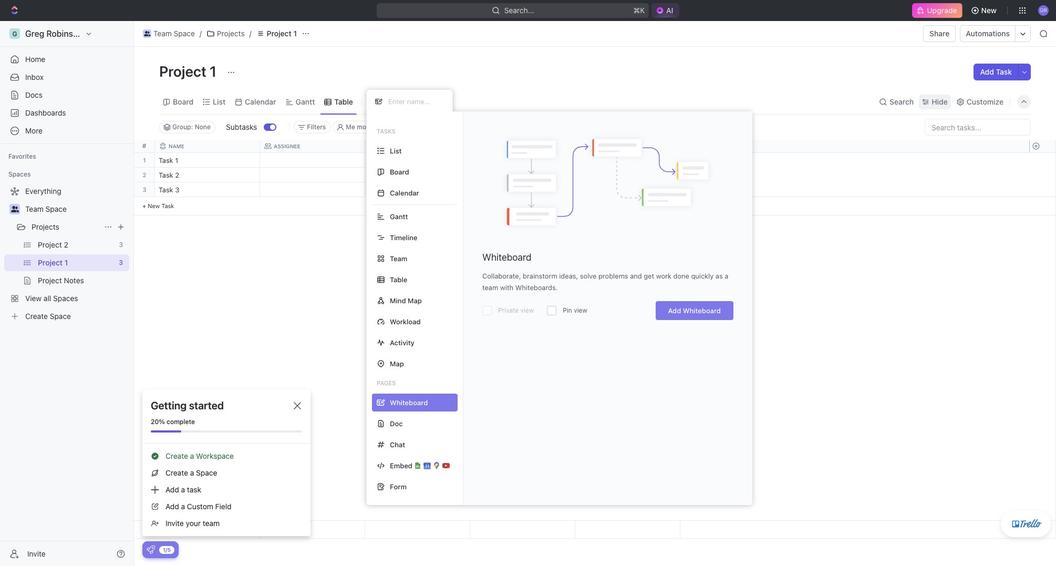 Task type: vqa. For each thing, say whether or not it's contained in the screenshot.
/ to the right
yes



Task type: describe. For each thing, give the bounding box(es) containing it.
do for 2
[[382, 172, 390, 179]]

2 for 1
[[143, 171, 146, 178]]

automations button
[[961, 26, 1016, 42]]

task for add task
[[997, 67, 1013, 76]]

task for new task
[[162, 202, 174, 209]]

ideas,
[[560, 272, 579, 280]]

subtasks
[[226, 123, 257, 131]]

2 / from the left
[[250, 29, 252, 38]]

search button
[[877, 94, 918, 109]]

started
[[189, 400, 224, 412]]

collaborate, brainstorm ideas, solve problems and get work done quickly as a team with whiteboards.
[[483, 272, 729, 292]]

favorites button
[[4, 150, 40, 163]]

2 for ‎task
[[175, 171, 179, 179]]

embed
[[390, 461, 413, 470]]

project inside 'link'
[[267, 29, 292, 38]]

press space to select this row. row containing ‎task 2
[[155, 168, 681, 184]]

close image
[[294, 402, 301, 410]]

create for create a workspace
[[166, 452, 188, 461]]

task 3
[[159, 186, 179, 194]]

‎task 1
[[159, 156, 178, 165]]

task inside row group
[[159, 186, 173, 194]]

‎task for ‎task 1
[[159, 156, 173, 165]]

1 vertical spatial board
[[390, 167, 409, 176]]

⌘k
[[634, 6, 645, 15]]

upgrade link
[[913, 3, 963, 18]]

docs
[[25, 90, 43, 99]]

create for create a space
[[166, 469, 188, 477]]

list link
[[211, 94, 226, 109]]

view for private view
[[521, 307, 534, 314]]

calendar link
[[243, 94, 276, 109]]

set priority element for 1
[[574, 154, 590, 169]]

home
[[25, 55, 45, 64]]

getting
[[151, 400, 187, 412]]

problems
[[599, 272, 629, 280]]

projects inside sidebar navigation
[[32, 222, 59, 231]]

form
[[390, 482, 407, 491]]

1 horizontal spatial space
[[174, 29, 195, 38]]

‎task 2
[[159, 171, 179, 179]]

1 vertical spatial whiteboard
[[683, 307, 721, 315]]

a for task
[[181, 485, 185, 494]]

user group image
[[11, 206, 19, 212]]

subtasks button
[[222, 119, 264, 136]]

1 vertical spatial list
[[390, 146, 402, 155]]

inbox link
[[4, 69, 129, 86]]

invite for invite your team
[[166, 519, 184, 528]]

show closed button
[[432, 121, 489, 134]]

project 1 link
[[254, 27, 300, 40]]

to for ‎task 2
[[372, 172, 380, 179]]

1 horizontal spatial team
[[154, 29, 172, 38]]

upgrade
[[928, 6, 958, 15]]

user group image
[[144, 31, 151, 36]]

#
[[142, 142, 146, 150]]

add for add a custom field
[[166, 502, 179, 511]]

grid containing ‎task 1
[[134, 140, 1057, 539]]

space inside sidebar navigation
[[46, 205, 67, 214]]

done
[[674, 272, 690, 280]]

1 horizontal spatial 3
[[175, 186, 179, 194]]

tasks
[[377, 128, 396, 135]]

to do for ‎task 2
[[372, 172, 390, 179]]

0 horizontal spatial whiteboard
[[483, 252, 532, 263]]

do for 3
[[382, 187, 390, 194]]

set priority element for 2
[[574, 168, 590, 184]]

collaborate,
[[483, 272, 521, 280]]

field
[[215, 502, 232, 511]]

customize button
[[954, 94, 1008, 109]]

quickly
[[692, 272, 714, 280]]

share
[[930, 29, 950, 38]]

press space to select this row. row containing 1
[[134, 153, 155, 168]]

set priority image for 3
[[574, 183, 590, 199]]

onboarding checklist button element
[[147, 546, 155, 554]]

1 vertical spatial team
[[203, 519, 220, 528]]

pin
[[563, 307, 573, 314]]

and
[[631, 272, 642, 280]]

new for new
[[982, 6, 998, 15]]

customize
[[967, 97, 1004, 106]]

add task button
[[975, 64, 1019, 80]]

press space to select this row. row containing task 3
[[155, 182, 681, 199]]

getting started
[[151, 400, 224, 412]]

create a space
[[166, 469, 217, 477]]

press space to select this row. row containing ‎task 1
[[155, 153, 681, 169]]

custom
[[187, 502, 213, 511]]

new button
[[967, 2, 1004, 19]]

view for pin view
[[574, 307, 588, 314]]

assignees
[[394, 123, 425, 131]]

task
[[187, 485, 201, 494]]

gantt inside gantt link
[[296, 97, 315, 106]]

search
[[890, 97, 915, 106]]

brainstorm
[[523, 272, 558, 280]]

0 vertical spatial team space link
[[140, 27, 198, 40]]

set priority element for 3
[[574, 183, 590, 199]]

press space to select this row. row containing 3
[[134, 182, 155, 197]]

1 vertical spatial team space link
[[25, 201, 127, 218]]

1 vertical spatial table
[[390, 275, 408, 284]]

add for add a task
[[166, 485, 179, 494]]

as
[[716, 272, 723, 280]]

a inside 'collaborate, brainstorm ideas, solve problems and get work done quickly as a team with whiteboards.'
[[725, 272, 729, 280]]

0 vertical spatial board
[[173, 97, 194, 106]]

pages
[[377, 380, 396, 387]]

spaces
[[8, 170, 31, 178]]

with
[[501, 283, 514, 292]]

private view
[[499, 307, 534, 314]]

to do for task 3
[[372, 187, 390, 194]]

1 vertical spatial map
[[390, 359, 404, 368]]

0 vertical spatial calendar
[[245, 97, 276, 106]]

1 horizontal spatial team space
[[154, 29, 195, 38]]

show closed
[[445, 123, 484, 131]]

1 horizontal spatial calendar
[[390, 189, 420, 197]]

new for new task
[[148, 202, 160, 209]]

closed
[[464, 123, 484, 131]]

0 horizontal spatial project
[[159, 63, 207, 80]]

chat
[[390, 440, 406, 449]]



Task type: locate. For each thing, give the bounding box(es) containing it.
set priority image
[[574, 168, 590, 184], [574, 183, 590, 199]]

solve
[[580, 272, 597, 280]]

0 horizontal spatial table
[[335, 97, 353, 106]]

add task
[[981, 67, 1013, 76]]

board link
[[171, 94, 194, 109]]

to do cell
[[365, 168, 471, 182], [365, 182, 471, 197]]

gantt
[[296, 97, 315, 106], [390, 212, 408, 221]]

calendar
[[245, 97, 276, 106], [390, 189, 420, 197]]

add inside button
[[981, 67, 995, 76]]

mind map
[[390, 296, 422, 305]]

1 horizontal spatial map
[[408, 296, 422, 305]]

gantt link
[[294, 94, 315, 109]]

to do cell down assignees
[[365, 168, 471, 182]]

1 inside 'link'
[[294, 29, 297, 38]]

list up subtasks button
[[213, 97, 226, 106]]

task down ‎task 2
[[159, 186, 173, 194]]

1 horizontal spatial invite
[[166, 519, 184, 528]]

complete
[[167, 418, 195, 426]]

1 horizontal spatial project
[[267, 29, 292, 38]]

table right gantt link
[[335, 97, 353, 106]]

list down tasks on the top of the page
[[390, 146, 402, 155]]

task up the customize at right top
[[997, 67, 1013, 76]]

team right user group image
[[25, 205, 44, 214]]

your
[[186, 519, 201, 528]]

0 vertical spatial to do cell
[[365, 168, 471, 182]]

0 vertical spatial projects
[[217, 29, 245, 38]]

‎task down ‎task 1
[[159, 171, 173, 179]]

0 vertical spatial space
[[174, 29, 195, 38]]

0 vertical spatial project
[[267, 29, 292, 38]]

0 horizontal spatial map
[[390, 359, 404, 368]]

view
[[380, 97, 397, 106]]

0 vertical spatial whiteboard
[[483, 252, 532, 263]]

new
[[982, 6, 998, 15], [148, 202, 160, 209]]

2 do from the top
[[382, 187, 390, 194]]

add down add a task
[[166, 502, 179, 511]]

1 horizontal spatial project 1
[[267, 29, 297, 38]]

add for add task
[[981, 67, 995, 76]]

a left task
[[181, 485, 185, 494]]

1 horizontal spatial 2
[[175, 171, 179, 179]]

team right user group icon
[[154, 29, 172, 38]]

1 horizontal spatial list
[[390, 146, 402, 155]]

invite for invite
[[27, 549, 46, 558]]

team space right user group image
[[25, 205, 67, 214]]

a up task
[[190, 469, 194, 477]]

table up the mind
[[390, 275, 408, 284]]

task inside button
[[997, 67, 1013, 76]]

team
[[483, 283, 499, 292], [203, 519, 220, 528]]

whiteboard down "quickly" at the right top
[[683, 307, 721, 315]]

projects link
[[204, 27, 248, 40], [32, 219, 100, 236]]

2 to do cell from the top
[[365, 182, 471, 197]]

2 view from the left
[[574, 307, 588, 314]]

1 vertical spatial invite
[[27, 549, 46, 558]]

a down add a task
[[181, 502, 185, 511]]

2 horizontal spatial team
[[390, 254, 408, 263]]

0 vertical spatial map
[[408, 296, 422, 305]]

add
[[981, 67, 995, 76], [669, 307, 682, 315], [166, 485, 179, 494], [166, 502, 179, 511]]

2 inside the 1 2 3
[[143, 171, 146, 178]]

invite inside sidebar navigation
[[27, 549, 46, 558]]

1 to do from the top
[[372, 172, 390, 179]]

a for custom
[[181, 502, 185, 511]]

a right as
[[725, 272, 729, 280]]

1 horizontal spatial projects
[[217, 29, 245, 38]]

a for workspace
[[190, 452, 194, 461]]

1 create from the top
[[166, 452, 188, 461]]

1 vertical spatial projects link
[[32, 219, 100, 236]]

20% complete
[[151, 418, 195, 426]]

add up the customize at right top
[[981, 67, 995, 76]]

board down tasks on the top of the page
[[390, 167, 409, 176]]

timeline
[[390, 233, 418, 242]]

0 vertical spatial list
[[213, 97, 226, 106]]

calendar up subtasks button
[[245, 97, 276, 106]]

1 view from the left
[[521, 307, 534, 314]]

home link
[[4, 51, 129, 68]]

3 left task 3
[[143, 186, 146, 193]]

0 horizontal spatial 3
[[143, 186, 146, 193]]

1 vertical spatial gantt
[[390, 212, 408, 221]]

a for space
[[190, 469, 194, 477]]

assignees button
[[381, 121, 430, 134]]

grid
[[134, 140, 1057, 539]]

row inside grid
[[155, 140, 681, 153]]

0 vertical spatial to
[[372, 172, 380, 179]]

team
[[154, 29, 172, 38], [25, 205, 44, 214], [390, 254, 408, 263]]

new down task 3
[[148, 202, 160, 209]]

gantt up timeline
[[390, 212, 408, 221]]

0 vertical spatial do
[[382, 172, 390, 179]]

1 ‎task from the top
[[159, 156, 173, 165]]

1/5
[[163, 547, 171, 553]]

2 set priority element from the top
[[574, 168, 590, 184]]

1 / from the left
[[200, 29, 202, 38]]

‎task
[[159, 156, 173, 165], [159, 171, 173, 179]]

‎task for ‎task 2
[[159, 171, 173, 179]]

1 vertical spatial ‎task
[[159, 171, 173, 179]]

20%
[[151, 418, 165, 426]]

get
[[644, 272, 655, 280]]

0 vertical spatial table
[[335, 97, 353, 106]]

2 left ‎task 2
[[143, 171, 146, 178]]

‎task up ‎task 2
[[159, 156, 173, 165]]

row
[[155, 140, 681, 153]]

2
[[175, 171, 179, 179], [143, 171, 146, 178]]

1 vertical spatial projects
[[32, 222, 59, 231]]

team right your
[[203, 519, 220, 528]]

work
[[657, 272, 672, 280]]

automations
[[967, 29, 1011, 38]]

team space link
[[140, 27, 198, 40], [25, 201, 127, 218]]

0 horizontal spatial projects
[[32, 222, 59, 231]]

whiteboard
[[483, 252, 532, 263], [683, 307, 721, 315]]

0 vertical spatial team
[[154, 29, 172, 38]]

0 horizontal spatial team
[[203, 519, 220, 528]]

1 vertical spatial space
[[46, 205, 67, 214]]

3 down ‎task 2
[[175, 186, 179, 194]]

1 horizontal spatial gantt
[[390, 212, 408, 221]]

row group containing ‎task 1
[[155, 153, 681, 216]]

1 2 3
[[143, 157, 146, 193]]

team down timeline
[[390, 254, 408, 263]]

gantt left table link
[[296, 97, 315, 106]]

1 inside the 1 2 3
[[143, 157, 146, 164]]

0 horizontal spatial /
[[200, 29, 202, 38]]

1 vertical spatial do
[[382, 187, 390, 194]]

add a custom field
[[166, 502, 232, 511]]

new inside grid
[[148, 202, 160, 209]]

0 vertical spatial gantt
[[296, 97, 315, 106]]

dashboards link
[[4, 105, 129, 121]]

1 set priority element from the top
[[574, 154, 590, 169]]

2 create from the top
[[166, 469, 188, 477]]

workspace
[[196, 452, 234, 461]]

view right pin
[[574, 307, 588, 314]]

create a workspace
[[166, 452, 234, 461]]

1 vertical spatial team space
[[25, 205, 67, 214]]

0 vertical spatial to do
[[372, 172, 390, 179]]

favorites
[[8, 153, 36, 160]]

row group containing 1 2 3
[[134, 153, 155, 216]]

table link
[[333, 94, 353, 109]]

board left list link
[[173, 97, 194, 106]]

add a task
[[166, 485, 201, 494]]

team space right user group icon
[[154, 29, 195, 38]]

2 vertical spatial task
[[162, 202, 174, 209]]

team down collaborate,
[[483, 283, 499, 292]]

hide button
[[920, 94, 952, 109]]

tree
[[4, 183, 129, 325]]

0 horizontal spatial view
[[521, 307, 534, 314]]

add left task
[[166, 485, 179, 494]]

add whiteboard
[[669, 307, 721, 315]]

1
[[294, 29, 297, 38], [210, 63, 217, 80], [175, 156, 178, 165], [143, 157, 146, 164]]

0 vertical spatial ‎task
[[159, 156, 173, 165]]

docs link
[[4, 87, 129, 104]]

1 horizontal spatial board
[[390, 167, 409, 176]]

add down "done"
[[669, 307, 682, 315]]

0 horizontal spatial list
[[213, 97, 226, 106]]

/
[[200, 29, 202, 38], [250, 29, 252, 38]]

2 set priority image from the top
[[574, 183, 590, 199]]

project 1
[[267, 29, 297, 38], [159, 63, 220, 80]]

1 vertical spatial create
[[166, 469, 188, 477]]

set priority element
[[574, 154, 590, 169], [574, 168, 590, 184], [574, 183, 590, 199]]

set priority image for 2
[[574, 168, 590, 184]]

show
[[445, 123, 462, 131]]

tree containing team space
[[4, 183, 129, 325]]

calendar up timeline
[[390, 189, 420, 197]]

mind
[[390, 296, 406, 305]]

press space to select this row. row containing 2
[[134, 168, 155, 182]]

cell
[[260, 153, 365, 167], [365, 153, 471, 167], [471, 153, 576, 167], [260, 168, 365, 182], [471, 168, 576, 182], [260, 182, 365, 197], [471, 182, 576, 197]]

do down tasks on the top of the page
[[382, 172, 390, 179]]

1 vertical spatial to
[[372, 187, 380, 194]]

to do cell for ‎task 2
[[365, 168, 471, 182]]

to
[[372, 172, 380, 179], [372, 187, 380, 194]]

3 set priority element from the top
[[574, 183, 590, 199]]

2 vertical spatial space
[[196, 469, 217, 477]]

a
[[725, 272, 729, 280], [190, 452, 194, 461], [190, 469, 194, 477], [181, 485, 185, 494], [181, 502, 185, 511]]

0 vertical spatial new
[[982, 6, 998, 15]]

0 horizontal spatial 2
[[143, 171, 146, 178]]

1 do from the top
[[382, 172, 390, 179]]

0 horizontal spatial projects link
[[32, 219, 100, 236]]

0 vertical spatial task
[[997, 67, 1013, 76]]

1 horizontal spatial projects link
[[204, 27, 248, 40]]

0 horizontal spatial space
[[46, 205, 67, 214]]

press space to select this row. row
[[134, 153, 155, 168], [155, 153, 681, 169], [134, 168, 155, 182], [155, 168, 681, 184], [134, 182, 155, 197], [155, 182, 681, 199], [155, 521, 681, 539]]

2 ‎task from the top
[[159, 171, 173, 179]]

0 horizontal spatial calendar
[[245, 97, 276, 106]]

1 vertical spatial team
[[25, 205, 44, 214]]

space down create a workspace
[[196, 469, 217, 477]]

team space inside sidebar navigation
[[25, 205, 67, 214]]

private
[[499, 307, 519, 314]]

team inside sidebar navigation
[[25, 205, 44, 214]]

1 vertical spatial to do cell
[[365, 182, 471, 197]]

1 horizontal spatial new
[[982, 6, 998, 15]]

project
[[267, 29, 292, 38], [159, 63, 207, 80]]

add for add whiteboard
[[669, 307, 682, 315]]

1 horizontal spatial team
[[483, 283, 499, 292]]

invite your team
[[166, 519, 220, 528]]

row group
[[134, 153, 155, 216], [155, 153, 681, 216], [1030, 153, 1056, 216], [1030, 521, 1056, 538]]

2 to from the top
[[372, 187, 380, 194]]

0 vertical spatial invite
[[166, 519, 184, 528]]

2 up task 3
[[175, 171, 179, 179]]

to do cell for task 3
[[365, 182, 471, 197]]

to do cell up timeline
[[365, 182, 471, 197]]

activity
[[390, 338, 415, 347]]

map down activity
[[390, 359, 404, 368]]

1 vertical spatial task
[[159, 186, 173, 194]]

a up create a space
[[190, 452, 194, 461]]

do up timeline
[[382, 187, 390, 194]]

2 horizontal spatial space
[[196, 469, 217, 477]]

inbox
[[25, 73, 44, 82]]

view right private
[[521, 307, 534, 314]]

create up add a task
[[166, 469, 188, 477]]

space
[[174, 29, 195, 38], [46, 205, 67, 214], [196, 469, 217, 477]]

1 horizontal spatial whiteboard
[[683, 307, 721, 315]]

0 horizontal spatial team space
[[25, 205, 67, 214]]

3
[[175, 186, 179, 194], [143, 186, 146, 193]]

projects link inside sidebar navigation
[[32, 219, 100, 236]]

new inside 'button'
[[982, 6, 998, 15]]

1 vertical spatial calendar
[[390, 189, 420, 197]]

new up the automations
[[982, 6, 998, 15]]

0 horizontal spatial project 1
[[159, 63, 220, 80]]

tree inside sidebar navigation
[[4, 183, 129, 325]]

0 horizontal spatial team
[[25, 205, 44, 214]]

Enter name... field
[[388, 97, 444, 106]]

set priority image
[[574, 154, 590, 169]]

team inside 'collaborate, brainstorm ideas, solve problems and get work done quickly as a team with whiteboards.'
[[483, 283, 499, 292]]

1 vertical spatial project
[[159, 63, 207, 80]]

hide
[[932, 97, 949, 106]]

space right user group image
[[46, 205, 67, 214]]

1 vertical spatial new
[[148, 202, 160, 209]]

pin view
[[563, 307, 588, 314]]

table
[[335, 97, 353, 106], [390, 275, 408, 284]]

2 vertical spatial team
[[390, 254, 408, 263]]

0 vertical spatial create
[[166, 452, 188, 461]]

0 vertical spatial projects link
[[204, 27, 248, 40]]

1 set priority image from the top
[[574, 168, 590, 184]]

task down task 3
[[162, 202, 174, 209]]

2 to do from the top
[[372, 187, 390, 194]]

doc
[[390, 419, 403, 428]]

view button
[[366, 94, 401, 109]]

view
[[521, 307, 534, 314], [574, 307, 588, 314]]

create
[[166, 452, 188, 461], [166, 469, 188, 477]]

onboarding checklist button image
[[147, 546, 155, 554]]

space right user group icon
[[174, 29, 195, 38]]

0 vertical spatial team space
[[154, 29, 195, 38]]

1 to do cell from the top
[[365, 168, 471, 182]]

whiteboards.
[[516, 283, 558, 292]]

1 horizontal spatial table
[[390, 275, 408, 284]]

dashboards
[[25, 108, 66, 117]]

1 vertical spatial project 1
[[159, 63, 220, 80]]

0 horizontal spatial board
[[173, 97, 194, 106]]

new task
[[148, 202, 174, 209]]

0 horizontal spatial team space link
[[25, 201, 127, 218]]

whiteboard up collaborate,
[[483, 252, 532, 263]]

create up create a space
[[166, 452, 188, 461]]

share button
[[924, 25, 957, 42]]

workload
[[390, 317, 421, 326]]

Search tasks... text field
[[926, 119, 1031, 135]]

0 vertical spatial project 1
[[267, 29, 297, 38]]

0 horizontal spatial invite
[[27, 549, 46, 558]]

1 horizontal spatial view
[[574, 307, 588, 314]]

1 horizontal spatial team space link
[[140, 27, 198, 40]]

1 to from the top
[[372, 172, 380, 179]]

board
[[173, 97, 194, 106], [390, 167, 409, 176]]

sidebar navigation
[[0, 21, 134, 566]]

1 vertical spatial to do
[[372, 187, 390, 194]]

map right the mind
[[408, 296, 422, 305]]

to do
[[372, 172, 390, 179], [372, 187, 390, 194]]

to for task 3
[[372, 187, 380, 194]]

view button
[[366, 89, 401, 114]]

0 horizontal spatial gantt
[[296, 97, 315, 106]]

search...
[[504, 6, 534, 15]]

0 vertical spatial team
[[483, 283, 499, 292]]

project 1 inside 'link'
[[267, 29, 297, 38]]

0 horizontal spatial new
[[148, 202, 160, 209]]

1 horizontal spatial /
[[250, 29, 252, 38]]



